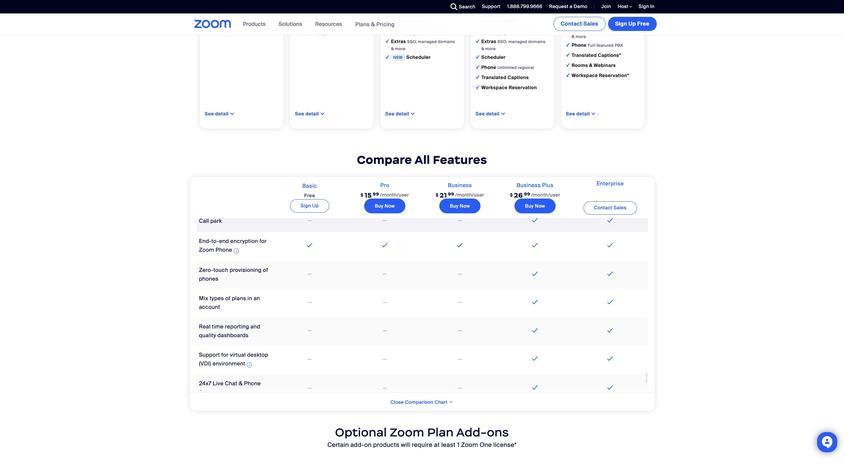 Task type: describe. For each thing, give the bounding box(es) containing it.
$ 15 99 /month/user
[[361, 191, 409, 199]]

premium for cloud storage 10gb
[[491, 25, 509, 30]]

5 see detail button from the left
[[566, 111, 590, 117]]

compare
[[357, 153, 412, 167]]

free up the new
[[391, 25, 400, 30]]

webinars
[[594, 62, 616, 68]]

extras for phone
[[572, 26, 588, 32]]

$ 21 99 /month/user
[[436, 191, 484, 199]]

& up phone unlimited regional
[[481, 46, 484, 52]]

buy now link for 26
[[515, 199, 556, 214]]

1 see from the left
[[205, 111, 214, 117]]

workspace reservation
[[481, 85, 537, 91]]

1 5gb from the left
[[336, 8, 344, 13]]

dashboards
[[218, 332, 249, 339]]

detail for cloud storage 5gb
[[396, 111, 409, 117]]

free inside basic free
[[304, 193, 315, 199]]

types
[[210, 295, 224, 302]]

phones
[[199, 276, 218, 283]]

scheduler*
[[572, 6, 598, 12]]

see detail button for cloud storage 10gb
[[476, 111, 500, 117]]

sign for sign in
[[639, 3, 649, 9]]

1 include image from the left
[[295, 18, 299, 22]]

end-
[[199, 238, 211, 245]]

cloud storage unlimited
[[572, 16, 626, 22]]

captions
[[508, 74, 529, 80]]

(terms for cloud storage 5gb
[[391, 31, 404, 36]]

business plus
[[517, 182, 554, 189]]

support for virtual desktop (vdi) environment
[[199, 352, 268, 368]]

cloud down scheduler*
[[572, 16, 586, 22]]

close
[[391, 400, 404, 406]]

close comparison chart
[[391, 400, 449, 406]]

mix types of plans in an account
[[199, 295, 260, 311]]

2 vertical spatial zoom
[[461, 442, 478, 450]]

1 vertical spatial contact sales link
[[584, 202, 637, 215]]

apps for cloud storage 5gb
[[420, 25, 430, 30]]

workspace reservation*
[[572, 72, 629, 78]]

1 detail from the left
[[215, 111, 229, 117]]

see detail for cloud storage 10gb
[[476, 111, 500, 117]]

demo
[[574, 3, 588, 9]]

managed for full-
[[599, 27, 618, 32]]

on
[[364, 442, 372, 450]]

24x7
[[199, 381, 212, 388]]

of inside mix types of plans in an account
[[225, 295, 231, 302]]

translated for translated captions*
[[572, 52, 597, 58]]

ok image for workspace reservation
[[476, 86, 479, 89]]

new scheduler
[[393, 54, 431, 60]]

99 for 15
[[373, 191, 379, 197]]

cloud storage 10gb
[[481, 7, 527, 13]]

support for virtual desktop (vdi) environment image
[[247, 361, 252, 369]]

in
[[248, 295, 252, 302]]

to-
[[211, 238, 219, 245]]

26
[[514, 191, 523, 199]]

/month/user for 15
[[380, 192, 409, 198]]

$26.99 per month per user element
[[510, 188, 560, 202]]

& inside product information navigation
[[371, 21, 375, 28]]

product information navigation
[[238, 13, 400, 35]]

sign up
[[301, 203, 319, 209]]

sso, for scheduler
[[407, 39, 417, 44]]

for inside support for virtual desktop (vdi) environment
[[221, 352, 228, 359]]

buy now link for 21
[[440, 199, 480, 214]]

detail for essential apps free premium apps for 1 year (terms apply)
[[305, 111, 319, 117]]

now for 26
[[535, 203, 545, 209]]

encryption
[[230, 238, 258, 245]]

$ for 21
[[436, 192, 439, 198]]

least
[[441, 442, 456, 450]]

translated captions*
[[572, 52, 621, 58]]

require
[[412, 442, 433, 450]]

managed for scheduler
[[418, 39, 437, 44]]

reservation*
[[599, 72, 629, 78]]

cloud right search
[[481, 7, 495, 13]]

$ for 26
[[510, 192, 513, 198]]

1 horizontal spatial domains
[[528, 39, 546, 44]]

translated captions
[[481, 74, 529, 80]]

optional zoom plan add-ons certain add-on products will require at least 1 zoom one license*
[[327, 426, 517, 450]]

reporting
[[225, 323, 249, 330]]

comparison
[[405, 400, 433, 406]]

phone full-featured pbx
[[572, 42, 623, 48]]

1 scheduler from the left
[[406, 54, 431, 60]]

contact sales inside meetings navigation
[[561, 20, 598, 27]]

pbx
[[615, 43, 623, 48]]

pricing
[[376, 21, 395, 28]]

zero-
[[199, 267, 214, 274]]

optional
[[335, 426, 387, 441]]

2 cloud storage 5gb from the left
[[391, 7, 435, 13]]

5 see from the left
[[566, 111, 575, 117]]

contact inside meetings navigation
[[561, 20, 582, 27]]

request
[[549, 3, 568, 9]]

support for virtual desktop (vdi) environment application
[[199, 352, 268, 369]]

sign up link
[[290, 199, 329, 213]]

domains for scheduler
[[438, 39, 455, 44]]

21
[[440, 191, 447, 199]]

phone left full- on the top right
[[572, 42, 587, 48]]

1 year from the left
[[350, 25, 359, 30]]

account
[[199, 304, 220, 311]]

& up the new
[[391, 46, 394, 52]]

phone unlimited regional
[[481, 64, 534, 70]]

1 vertical spatial sales
[[614, 205, 627, 211]]

end-to-end encryption for zoom phone
[[199, 238, 267, 254]]

domains for full-
[[619, 27, 636, 32]]

resources button
[[315, 13, 345, 35]]

(terms for cloud storage 10gb
[[481, 31, 494, 36]]

& inside 24x7 live chat & phone support
[[239, 381, 243, 388]]

business for business
[[448, 182, 472, 189]]

full-
[[588, 43, 597, 48]]

buy now for 15
[[375, 203, 395, 209]]

plans
[[355, 21, 370, 28]]

workspace for translated
[[481, 85, 508, 91]]

1 inside optional zoom plan add-ons certain add-on products will require at least 1 zoom one license*
[[457, 442, 459, 450]]

quality
[[199, 332, 216, 339]]

apps for cloud storage 10gb
[[510, 25, 520, 30]]

1 vertical spatial contact sales
[[594, 205, 627, 211]]

ons
[[487, 426, 509, 441]]

products
[[373, 442, 399, 450]]

mix
[[199, 295, 208, 302]]

touch
[[213, 267, 228, 274]]

sso, for full-
[[588, 27, 598, 32]]

desktop
[[247, 352, 268, 359]]

captions*
[[598, 52, 621, 58]]

1 horizontal spatial sso, managed domains & more
[[481, 39, 546, 52]]

sign for sign up
[[301, 203, 311, 209]]

see for essential apps free premium apps for 1 year (terms apply)
[[295, 111, 304, 117]]

2 scheduler from the left
[[481, 54, 506, 60]]

end-to-end encryption for zoom phone application
[[199, 238, 267, 256]]

sso, managed domains & more for full-
[[572, 27, 636, 39]]

1 horizontal spatial managed
[[508, 39, 527, 44]]

free inside button
[[637, 20, 650, 27]]

/month/user for 26
[[531, 192, 560, 198]]

up for sign up
[[312, 203, 319, 209]]

translated for translated captions
[[481, 74, 506, 80]]

reservation
[[509, 85, 537, 91]]

add-
[[350, 442, 364, 450]]

year for cloud storage 5gb
[[440, 25, 449, 30]]

24x7 live chat & phone support
[[199, 381, 261, 396]]

new
[[393, 55, 403, 60]]

business for business plus
[[517, 182, 541, 189]]

more for phone
[[576, 34, 586, 39]]

$15.99 per month per user element
[[361, 188, 409, 202]]

and
[[251, 323, 260, 330]]

banner containing contact sales
[[186, 13, 658, 35]]

ok image for extras
[[385, 39, 389, 43]]

sign up free
[[615, 20, 650, 27]]

buy for 21
[[450, 203, 459, 209]]

see for cloud storage 5gb
[[385, 111, 395, 117]]

contact sales link inside meetings navigation
[[554, 17, 605, 31]]

see detail button for essential apps free premium apps for 1 year (terms apply)
[[295, 111, 319, 117]]

ok image for translated captions
[[476, 75, 479, 79]]

compare all features
[[357, 153, 487, 167]]



Task type: vqa. For each thing, say whether or not it's contained in the screenshot.


Task type: locate. For each thing, give the bounding box(es) containing it.
3 essential from the left
[[481, 17, 503, 24]]

solutions button
[[279, 13, 305, 35]]

2 horizontal spatial 99
[[524, 191, 530, 197]]

3 apps from the left
[[510, 25, 520, 30]]

99 right 21
[[448, 191, 454, 197]]

workspace for rooms
[[572, 72, 598, 78]]

apps down the 10gb at right top
[[510, 25, 520, 30]]

cloud storage 5gb up pricing
[[391, 7, 435, 13]]

0 vertical spatial workspace
[[572, 72, 598, 78]]

0 horizontal spatial include image
[[295, 18, 299, 22]]

support right search
[[482, 3, 500, 9]]

ok image
[[295, 8, 299, 12], [385, 8, 389, 12], [476, 8, 479, 12], [566, 17, 570, 21], [566, 27, 570, 31], [476, 39, 479, 43], [566, 43, 570, 47], [566, 53, 570, 57], [476, 55, 479, 59], [566, 63, 570, 67], [476, 65, 479, 69], [566, 73, 570, 77]]

0 horizontal spatial year
[[350, 25, 359, 30]]

5 see detail from the left
[[566, 111, 590, 117]]

3 see from the left
[[385, 111, 395, 117]]

include image left "resources"
[[295, 18, 299, 22]]

1 vertical spatial unlimited
[[498, 65, 517, 70]]

1 horizontal spatial buy
[[450, 203, 459, 209]]

phone inside "end-to-end encryption for zoom phone"
[[216, 247, 232, 254]]

zero-touch provisioning of phones
[[199, 267, 268, 283]]

apps for cloud storage 10gb
[[504, 17, 517, 24]]

2 essential from the left
[[391, 17, 413, 24]]

0 horizontal spatial sign
[[301, 203, 311, 209]]

1 horizontal spatial essential apps free premium apps for 1 year (terms apply)
[[391, 17, 449, 36]]

4 see detail button from the left
[[476, 111, 500, 117]]

featured
[[597, 43, 614, 48]]

2 horizontal spatial managed
[[599, 27, 618, 32]]

2 horizontal spatial zoom
[[461, 442, 478, 450]]

& right plans
[[371, 21, 375, 28]]

more
[[576, 34, 586, 39], [395, 46, 406, 52], [485, 46, 496, 52]]

extras
[[572, 26, 588, 32], [391, 38, 407, 44], [481, 38, 498, 44]]

buy now link for 15
[[364, 199, 405, 214]]

buy for 15
[[375, 203, 383, 209]]

1 buy now link from the left
[[364, 199, 405, 214]]

1 /month/user from the left
[[380, 192, 409, 198]]

1 horizontal spatial sales
[[614, 205, 627, 211]]

plus
[[542, 182, 554, 189]]

1 (terms from the left
[[301, 31, 314, 36]]

2 buy now from the left
[[450, 203, 470, 209]]

0 horizontal spatial domains
[[438, 39, 455, 44]]

enterprise
[[597, 180, 624, 187]]

sign in
[[639, 3, 655, 9]]

request a demo link
[[544, 0, 589, 13], [549, 3, 588, 9]]

features
[[433, 153, 487, 167]]

for
[[341, 25, 346, 30], [431, 25, 437, 30], [521, 25, 527, 30], [260, 238, 267, 245], [221, 352, 228, 359]]

2 see detail from the left
[[295, 111, 319, 117]]

sso, up the new scheduler
[[407, 39, 417, 44]]

2 horizontal spatial extras
[[572, 26, 588, 32]]

3 detail from the left
[[396, 111, 409, 117]]

2 horizontal spatial apps
[[510, 25, 520, 30]]

environment
[[213, 360, 245, 368]]

support for support
[[482, 3, 500, 9]]

99 right 26
[[524, 191, 530, 197]]

1 vertical spatial sign
[[615, 20, 627, 27]]

0 horizontal spatial 5gb
[[336, 8, 344, 13]]

1 now from the left
[[385, 203, 395, 209]]

at
[[434, 442, 440, 450]]

1 horizontal spatial sso,
[[498, 39, 507, 44]]

$ left 15
[[361, 192, 364, 198]]

sign down basic free at left
[[301, 203, 311, 209]]

1 horizontal spatial buy now link
[[440, 199, 480, 214]]

1 horizontal spatial translated
[[572, 52, 597, 58]]

0 horizontal spatial managed
[[418, 39, 437, 44]]

2 horizontal spatial more
[[576, 34, 586, 39]]

contact sales link down scheduler*
[[554, 17, 605, 31]]

1 horizontal spatial extras
[[481, 38, 498, 44]]

business up $ 21 99 /month/user
[[448, 182, 472, 189]]

premium right pricing
[[401, 25, 419, 30]]

cloud up product information navigation on the top left
[[301, 7, 315, 13]]

phone down end
[[216, 247, 232, 254]]

3 apply) from the left
[[495, 31, 507, 36]]

2 $ from the left
[[436, 192, 439, 198]]

resources
[[315, 21, 342, 28]]

workspace down rooms
[[572, 72, 598, 78]]

include image for cloud storage 5gb
[[385, 18, 389, 22]]

0 horizontal spatial of
[[225, 295, 231, 302]]

time
[[212, 323, 224, 330]]

of right provisioning
[[263, 267, 268, 274]]

2 /month/user from the left
[[455, 192, 484, 198]]

1 apps from the left
[[330, 25, 340, 30]]

3 year from the left
[[531, 25, 539, 30]]

free down 'cloud storage 10gb'
[[481, 25, 490, 30]]

meetings navigation
[[552, 13, 658, 32]]

0 horizontal spatial (terms
[[301, 31, 314, 36]]

4 see from the left
[[476, 111, 485, 117]]

up
[[629, 20, 636, 27], [312, 203, 319, 209]]

year for cloud storage 10gb
[[531, 25, 539, 30]]

buy now down $ 26 99 /month/user
[[525, 203, 545, 209]]

business up $ 26 99 /month/user
[[517, 182, 541, 189]]

buy now down $21.99 per month per user element
[[450, 203, 470, 209]]

ok image down pricing
[[385, 39, 389, 43]]

2 horizontal spatial apply)
[[495, 31, 507, 36]]

phone
[[572, 42, 587, 48], [481, 64, 496, 70], [216, 247, 232, 254], [244, 381, 261, 388]]

1 horizontal spatial include image
[[385, 18, 389, 22]]

99 right 15
[[373, 191, 379, 197]]

1 see detail button from the left
[[205, 111, 229, 117]]

3 buy now link from the left
[[515, 199, 556, 214]]

ok image left a
[[566, 7, 570, 11]]

see
[[205, 111, 214, 117], [295, 111, 304, 117], [385, 111, 395, 117], [476, 111, 485, 117], [566, 111, 575, 117]]

scheduler
[[406, 54, 431, 60], [481, 54, 506, 60]]

contact down enterprise
[[594, 205, 612, 211]]

for inside "end-to-end encryption for zoom phone"
[[260, 238, 267, 245]]

apply) down 'cloud storage 10gb'
[[495, 31, 507, 36]]

unlimited inside phone unlimited regional
[[498, 65, 517, 70]]

$ inside $ 21 99 /month/user
[[436, 192, 439, 198]]

sales inside meetings navigation
[[583, 20, 598, 27]]

1 horizontal spatial apply)
[[405, 31, 417, 36]]

request a demo
[[549, 3, 588, 9]]

contact
[[561, 20, 582, 27], [594, 205, 612, 211]]

0 vertical spatial contact sales
[[561, 20, 598, 27]]

5gb up "resources" dropdown button
[[336, 8, 344, 13]]

1 horizontal spatial /month/user
[[455, 192, 484, 198]]

support
[[482, 3, 500, 9], [199, 352, 220, 359], [199, 389, 220, 396]]

1 essential apps free premium apps for 1 year (terms apply) from the left
[[301, 17, 359, 36]]

storage
[[316, 7, 335, 13], [406, 7, 425, 13], [496, 7, 515, 13], [587, 16, 605, 22]]

see detail for cloud storage 5gb
[[385, 111, 409, 117]]

buy now for 21
[[450, 203, 470, 209]]

apply) for cloud storage 10gb
[[495, 31, 507, 36]]

apply) for cloud storage 5gb
[[405, 31, 417, 36]]

virtual
[[230, 352, 246, 359]]

0 horizontal spatial apps
[[330, 25, 340, 30]]

contact sales down scheduler*
[[561, 20, 598, 27]]

$ inside $ 26 99 /month/user
[[510, 192, 513, 198]]

0 horizontal spatial premium
[[311, 25, 329, 30]]

see for cloud storage 10gb
[[476, 111, 485, 117]]

2 business from the left
[[517, 182, 541, 189]]

cloud storage 5gb up product information navigation on the top left
[[301, 7, 344, 13]]

see detail button
[[205, 111, 229, 117], [295, 111, 319, 117], [385, 111, 409, 117], [476, 111, 500, 117], [566, 111, 590, 117]]

managed up the new scheduler
[[418, 39, 437, 44]]

sign left the in
[[639, 3, 649, 9]]

premium for cloud storage 5gb
[[401, 25, 419, 30]]

0 vertical spatial sign
[[639, 3, 649, 9]]

more for new
[[395, 46, 406, 52]]

1 horizontal spatial unlimited
[[607, 17, 626, 22]]

sign inside sign up free button
[[615, 20, 627, 27]]

now down the "$ 15 99 /month/user"
[[385, 203, 395, 209]]

(terms down 'cloud storage 10gb'
[[481, 31, 494, 36]]

buy
[[375, 203, 383, 209], [450, 203, 459, 209], [525, 203, 534, 209]]

include image
[[295, 18, 299, 22], [385, 18, 389, 22], [476, 18, 479, 22]]

1 99 from the left
[[373, 191, 379, 197]]

2 horizontal spatial domains
[[619, 27, 636, 32]]

ok image for scheduler*
[[566, 7, 570, 11]]

/month/user inside the "$ 15 99 /month/user"
[[380, 192, 409, 198]]

buy now down the "$ 15 99 /month/user"
[[375, 203, 395, 209]]

99 for 21
[[448, 191, 454, 197]]

include image for cloud storage 10gb
[[476, 18, 479, 22]]

now for 21
[[460, 203, 470, 209]]

2 horizontal spatial buy
[[525, 203, 534, 209]]

0 horizontal spatial extras
[[391, 38, 407, 44]]

3 99 from the left
[[524, 191, 530, 197]]

an
[[254, 295, 260, 302]]

2 include image from the left
[[385, 18, 389, 22]]

free left "resources"
[[301, 25, 310, 30]]

sso, up phone unlimited regional
[[498, 39, 507, 44]]

sales down scheduler*
[[583, 20, 598, 27]]

more up the new
[[395, 46, 406, 52]]

unlimited up 'translated captions'
[[498, 65, 517, 70]]

/month/user for 21
[[455, 192, 484, 198]]

end
[[219, 238, 229, 245]]

cloud storage 5gb
[[301, 7, 344, 13], [391, 7, 435, 13]]

1 horizontal spatial contact
[[594, 205, 612, 211]]

3 include image from the left
[[476, 18, 479, 22]]

support up the (vdi)
[[199, 352, 220, 359]]

0 horizontal spatial essential
[[301, 17, 323, 24]]

& right chat
[[239, 381, 243, 388]]

2 horizontal spatial buy now
[[525, 203, 545, 209]]

1 horizontal spatial of
[[263, 267, 268, 274]]

0 horizontal spatial apply)
[[315, 31, 327, 36]]

sso,
[[588, 27, 598, 32], [407, 39, 417, 44], [498, 39, 507, 44]]

pro
[[380, 182, 389, 189]]

park
[[210, 218, 222, 225]]

1 essential from the left
[[301, 17, 323, 24]]

2 horizontal spatial $
[[510, 192, 513, 198]]

managed
[[599, 27, 618, 32], [418, 39, 437, 44], [508, 39, 527, 44]]

0 horizontal spatial scheduler
[[406, 54, 431, 60]]

sso, down cloud storage unlimited
[[588, 27, 598, 32]]

live
[[213, 381, 224, 388]]

2 horizontal spatial essential
[[481, 17, 503, 24]]

buy now for 26
[[525, 203, 545, 209]]

2 horizontal spatial sso, managed domains & more
[[572, 27, 636, 39]]

99 inside $ 26 99 /month/user
[[524, 191, 530, 197]]

1 horizontal spatial up
[[629, 20, 636, 27]]

extras for new
[[391, 38, 407, 44]]

products
[[243, 21, 266, 28]]

essential for cloud storage 10gb
[[481, 17, 503, 24]]

2 apps from the left
[[420, 25, 430, 30]]

1.888.799.9666 button
[[502, 0, 544, 13], [507, 3, 542, 9]]

now down $21.99 per month per user element
[[460, 203, 470, 209]]

sso, managed domains & more
[[572, 27, 636, 39], [391, 39, 455, 52], [481, 39, 546, 52]]

support inside support for virtual desktop (vdi) environment
[[199, 352, 220, 359]]

3 $ from the left
[[510, 192, 513, 198]]

4 see detail from the left
[[476, 111, 500, 117]]

real time reporting and quality dashboards
[[199, 323, 260, 339]]

apps left plans
[[330, 25, 340, 30]]

/month/user inside $ 26 99 /month/user
[[531, 192, 560, 198]]

0 vertical spatial zoom
[[199, 247, 214, 254]]

extras up phone unlimited regional
[[481, 38, 498, 44]]

see detail for essential apps free premium apps for 1 year (terms apply)
[[295, 111, 319, 117]]

phone up 'translated captions'
[[481, 64, 496, 70]]

99 for 26
[[524, 191, 530, 197]]

/month/user right 21
[[455, 192, 484, 198]]

(terms down solutions
[[301, 31, 314, 36]]

zoom down add- at the right bottom of page
[[461, 442, 478, 450]]

4 detail from the left
[[486, 111, 500, 117]]

essential apps free premium apps for 1 year (terms apply) for cloud storage 5gb
[[391, 17, 449, 36]]

application
[[196, 177, 648, 404]]

& right rooms
[[589, 62, 593, 68]]

3 premium from the left
[[491, 25, 509, 30]]

10gb
[[516, 8, 527, 13]]

managed down cloud storage unlimited
[[599, 27, 618, 32]]

products button
[[243, 13, 269, 35]]

1 horizontal spatial business
[[517, 182, 541, 189]]

0 horizontal spatial buy
[[375, 203, 383, 209]]

see detail button for cloud storage 5gb
[[385, 111, 409, 117]]

(terms
[[301, 31, 314, 36], [391, 31, 404, 36], [481, 31, 494, 36]]

1 vertical spatial zoom
[[390, 426, 424, 441]]

zoom inside "end-to-end encryption for zoom phone"
[[199, 247, 214, 254]]

0 horizontal spatial up
[[312, 203, 319, 209]]

3 see detail from the left
[[385, 111, 409, 117]]

scheduler up phone unlimited regional
[[481, 54, 506, 60]]

ok image left the new
[[385, 55, 389, 59]]

0 horizontal spatial business
[[448, 182, 472, 189]]

sso, managed domains & more up phone unlimited regional
[[481, 39, 546, 52]]

0 horizontal spatial cloud storage 5gb
[[301, 7, 344, 13]]

2 see from the left
[[295, 111, 304, 117]]

0 horizontal spatial sso, managed domains & more
[[391, 39, 455, 52]]

ok image left workspace reservation
[[476, 86, 479, 89]]

of left plans
[[225, 295, 231, 302]]

0 vertical spatial unlimited
[[607, 17, 626, 22]]

plans & pricing
[[355, 21, 395, 28]]

2 essential apps free premium apps for 1 year (terms apply) from the left
[[391, 17, 449, 36]]

1 premium from the left
[[311, 25, 329, 30]]

0 horizontal spatial $
[[361, 192, 364, 198]]

all
[[415, 153, 430, 167]]

free
[[637, 20, 650, 27], [301, 25, 310, 30], [391, 25, 400, 30], [481, 25, 490, 30], [304, 193, 315, 199]]

1 horizontal spatial more
[[485, 46, 496, 52]]

99 inside the "$ 15 99 /month/user"
[[373, 191, 379, 197]]

3 /month/user from the left
[[531, 192, 560, 198]]

sign for sign up free
[[615, 20, 627, 27]]

rooms & webinars
[[572, 62, 616, 68]]

now for 15
[[385, 203, 395, 209]]

1 horizontal spatial 99
[[448, 191, 454, 197]]

premium
[[311, 25, 329, 30], [401, 25, 419, 30], [491, 25, 509, 30]]

2 now from the left
[[460, 203, 470, 209]]

year down 1.888.799.9666 at top
[[531, 25, 539, 30]]

unlimited
[[607, 17, 626, 22], [498, 65, 517, 70]]

0 vertical spatial up
[[629, 20, 636, 27]]

1 horizontal spatial zoom
[[390, 426, 424, 441]]

3 buy from the left
[[525, 203, 534, 209]]

call park
[[199, 218, 222, 225]]

up down host dropdown button
[[629, 20, 636, 27]]

15
[[365, 191, 372, 199]]

premium down 'cloud storage 10gb'
[[491, 25, 509, 30]]

2 see detail button from the left
[[295, 111, 319, 117]]

3 essential apps free premium apps for 1 year (terms apply) from the left
[[481, 17, 539, 36]]

unlimited inside cloud storage unlimited
[[607, 17, 626, 22]]

banner
[[186, 13, 658, 35]]

not included image
[[457, 217, 463, 225], [306, 271, 313, 279], [457, 271, 463, 279], [382, 299, 388, 307], [457, 299, 463, 307], [306, 327, 313, 335], [306, 356, 313, 364], [457, 356, 463, 364], [382, 385, 388, 393], [457, 385, 463, 393]]

more up the phone full-featured pbx
[[576, 34, 586, 39]]

2 horizontal spatial essential apps free premium apps for 1 year (terms apply)
[[481, 17, 539, 36]]

/month/user inside $ 21 99 /month/user
[[455, 192, 484, 198]]

2 horizontal spatial premium
[[491, 25, 509, 30]]

1 horizontal spatial apps
[[414, 17, 426, 24]]

zoom logo image
[[194, 20, 231, 28]]

$21.99 per month per user element
[[436, 188, 484, 202]]

join link
[[596, 0, 613, 13], [601, 3, 611, 9]]

free down 'sign in' at the top right of the page
[[637, 20, 650, 27]]

(terms down pricing
[[391, 31, 404, 36]]

2 premium from the left
[[401, 25, 419, 30]]

sso, managed domains & more for scheduler
[[391, 39, 455, 52]]

include image right plans
[[385, 18, 389, 22]]

1 buy from the left
[[375, 203, 383, 209]]

5 detail from the left
[[576, 111, 590, 117]]

real
[[199, 323, 211, 330]]

0 vertical spatial contact
[[561, 20, 582, 27]]

rooms
[[572, 62, 588, 68]]

cloud up pricing
[[391, 7, 405, 13]]

up for sign up free
[[629, 20, 636, 27]]

zoom up will
[[390, 426, 424, 441]]

ok image
[[566, 7, 570, 11], [385, 39, 389, 43], [385, 55, 389, 59], [476, 75, 479, 79], [476, 86, 479, 89]]

not included image
[[306, 217, 313, 225], [382, 217, 388, 225], [382, 271, 388, 279], [306, 299, 313, 307], [382, 327, 388, 335], [457, 327, 463, 335], [382, 356, 388, 364], [306, 385, 313, 393]]

0 vertical spatial translated
[[572, 52, 597, 58]]

0 horizontal spatial 99
[[373, 191, 379, 197]]

0 vertical spatial contact sales link
[[554, 17, 605, 31]]

basic
[[302, 183, 317, 190]]

1 horizontal spatial (terms
[[391, 31, 404, 36]]

certain
[[327, 442, 349, 450]]

0 vertical spatial sales
[[583, 20, 598, 27]]

2 99 from the left
[[448, 191, 454, 197]]

2 (terms from the left
[[391, 31, 404, 36]]

apps for cloud storage 5gb
[[414, 17, 426, 24]]

contact sales link down enterprise
[[584, 202, 637, 215]]

host
[[618, 3, 629, 9]]

end-to-end encryption for zoom phone image
[[234, 247, 239, 256]]

sso, managed domains & more up featured
[[572, 27, 636, 39]]

zoom down end-
[[199, 247, 214, 254]]

1 business from the left
[[448, 182, 472, 189]]

99 inside $ 21 99 /month/user
[[448, 191, 454, 197]]

sso, managed domains & more up the new scheduler
[[391, 39, 455, 52]]

now down $ 26 99 /month/user
[[535, 203, 545, 209]]

0 horizontal spatial apps
[[324, 17, 336, 24]]

support inside 24x7 live chat & phone support
[[199, 389, 220, 396]]

2 horizontal spatial buy now link
[[515, 199, 556, 214]]

3 buy now from the left
[[525, 203, 545, 209]]

contact down a
[[561, 20, 582, 27]]

0 horizontal spatial zoom
[[199, 247, 214, 254]]

1 horizontal spatial year
[[440, 25, 449, 30]]

2 horizontal spatial now
[[535, 203, 545, 209]]

1 horizontal spatial buy now
[[450, 203, 470, 209]]

0 horizontal spatial now
[[385, 203, 395, 209]]

support for support for virtual desktop (vdi) environment
[[199, 352, 220, 359]]

extras up full- on the top right
[[572, 26, 588, 32]]

2 horizontal spatial apps
[[504, 17, 517, 24]]

/month/user down the plus
[[531, 192, 560, 198]]

1 horizontal spatial sign
[[615, 20, 627, 27]]

business
[[448, 182, 472, 189], [517, 182, 541, 189]]

$ for 15
[[361, 192, 364, 198]]

included image
[[531, 217, 540, 225], [606, 217, 615, 225], [305, 242, 314, 250], [380, 242, 389, 250], [606, 242, 615, 250], [531, 270, 540, 278], [606, 270, 615, 278], [606, 298, 615, 307], [531, 355, 540, 363], [531, 384, 540, 392], [606, 384, 615, 392]]

buy for 26
[[525, 203, 534, 209]]

detail for cloud storage 10gb
[[486, 111, 500, 117]]

translated up rooms
[[572, 52, 597, 58]]

application containing 15
[[196, 177, 648, 404]]

sign up free button
[[608, 17, 657, 31]]

regional
[[518, 65, 534, 70]]

2 buy now link from the left
[[440, 199, 480, 214]]

2 apps from the left
[[414, 17, 426, 24]]

&
[[371, 21, 375, 28], [572, 34, 575, 39], [391, 46, 394, 52], [481, 46, 484, 52], [589, 62, 593, 68], [239, 381, 243, 388]]

2 detail from the left
[[305, 111, 319, 117]]

2 year from the left
[[440, 25, 449, 30]]

1 horizontal spatial premium
[[401, 25, 419, 30]]

5gb left search button
[[426, 8, 435, 13]]

a
[[570, 3, 572, 9]]

phone down support for virtual desktop (vdi) environment image in the bottom left of the page
[[244, 381, 261, 388]]

more up phone unlimited regional
[[485, 46, 496, 52]]

1 vertical spatial of
[[225, 295, 231, 302]]

2 horizontal spatial year
[[531, 25, 539, 30]]

$ left 26
[[510, 192, 513, 198]]

1.888.799.9666
[[507, 3, 542, 9]]

apply) down "resources"
[[315, 31, 327, 36]]

support down 24x7
[[199, 389, 220, 396]]

1 apply) from the left
[[315, 31, 327, 36]]

join
[[601, 3, 611, 9]]

license*
[[493, 442, 517, 450]]

& up the phone full-featured pbx
[[572, 34, 575, 39]]

1 vertical spatial up
[[312, 203, 319, 209]]

3 now from the left
[[535, 203, 545, 209]]

call
[[199, 218, 209, 225]]

5gb
[[336, 8, 344, 13], [426, 8, 435, 13]]

0 vertical spatial support
[[482, 3, 500, 9]]

phone inside 24x7 live chat & phone support
[[244, 381, 261, 388]]

scheduler right the new
[[406, 54, 431, 60]]

up inside button
[[629, 20, 636, 27]]

search button
[[446, 0, 477, 13]]

1 $ from the left
[[361, 192, 364, 198]]

year down search button
[[440, 25, 449, 30]]

1 horizontal spatial now
[[460, 203, 470, 209]]

sign down host
[[615, 20, 627, 27]]

sign
[[639, 3, 649, 9], [615, 20, 627, 27], [301, 203, 311, 209]]

1 cloud storage 5gb from the left
[[301, 7, 344, 13]]

of inside "zero-touch provisioning of phones"
[[263, 267, 268, 274]]

sign inside sign up link
[[301, 203, 311, 209]]

0 horizontal spatial buy now
[[375, 203, 395, 209]]

include image down search button
[[476, 18, 479, 22]]

1 vertical spatial translated
[[481, 74, 506, 80]]

2 5gb from the left
[[426, 8, 435, 13]]

$ inside the "$ 15 99 /month/user"
[[361, 192, 364, 198]]

2 apply) from the left
[[405, 31, 417, 36]]

managed up regional
[[508, 39, 527, 44]]

2 horizontal spatial /month/user
[[531, 192, 560, 198]]

free down the "basic"
[[304, 193, 315, 199]]

cloud
[[301, 7, 315, 13], [391, 7, 405, 13], [481, 7, 495, 13], [572, 16, 586, 22]]

2 vertical spatial support
[[199, 389, 220, 396]]

essential apps free premium apps for 1 year (terms apply) for cloud storage 10gb
[[481, 17, 539, 36]]

1 vertical spatial contact
[[594, 205, 612, 211]]

extras up the new
[[391, 38, 407, 44]]

1 see detail from the left
[[205, 111, 229, 117]]

chat
[[225, 381, 237, 388]]

3 (terms from the left
[[481, 31, 494, 36]]

1 horizontal spatial workspace
[[572, 72, 598, 78]]

0 horizontal spatial /month/user
[[380, 192, 409, 198]]

search
[[459, 4, 475, 10]]

1 buy now from the left
[[375, 203, 395, 209]]

buy down $21.99 per month per user element
[[450, 203, 459, 209]]

contact inside application
[[594, 205, 612, 211]]

year right "resources" dropdown button
[[350, 25, 359, 30]]

ok image left 'translated captions'
[[476, 75, 479, 79]]

up down basic free at left
[[312, 203, 319, 209]]

apps
[[324, 17, 336, 24], [414, 17, 426, 24], [504, 17, 517, 24]]

1 apps from the left
[[324, 17, 336, 24]]

0 horizontal spatial more
[[395, 46, 406, 52]]

included image
[[456, 242, 464, 250], [531, 242, 540, 250], [531, 298, 540, 307], [531, 327, 540, 335], [606, 327, 615, 335], [606, 355, 615, 363]]

2 buy from the left
[[450, 203, 459, 209]]

unlimited down host
[[607, 17, 626, 22]]

0 horizontal spatial sales
[[583, 20, 598, 27]]

essential for cloud storage 5gb
[[391, 17, 413, 24]]

sales down enterprise
[[614, 205, 627, 211]]

plan
[[427, 426, 454, 441]]

solutions
[[279, 21, 302, 28]]

0 horizontal spatial sso,
[[407, 39, 417, 44]]

apps up the new scheduler
[[420, 25, 430, 30]]

provisioning
[[230, 267, 262, 274]]

3 see detail button from the left
[[385, 111, 409, 117]]

in
[[650, 3, 655, 9]]

3 apps from the left
[[504, 17, 517, 24]]

host button
[[618, 3, 632, 10]]



